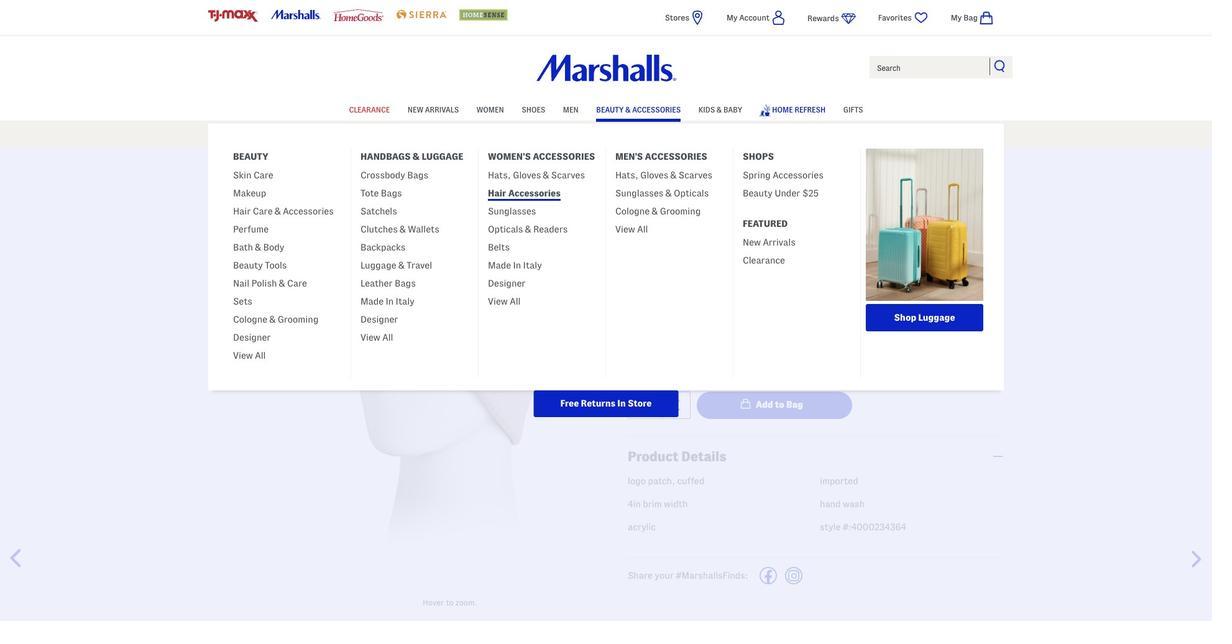 Task type: vqa. For each thing, say whether or not it's contained in the screenshot.
Men's
no



Task type: describe. For each thing, give the bounding box(es) containing it.
shop
[[895, 313, 917, 323]]

women's accessories
[[488, 152, 595, 162]]

1 horizontal spatial women link
[[477, 99, 504, 118]]

wallets
[[408, 225, 440, 235]]

my bag
[[952, 13, 978, 22]]

hand
[[820, 500, 841, 510]]

handbags image
[[867, 149, 984, 301]]

my for my bag
[[952, 13, 962, 22]]

accessories for women's accessories
[[533, 152, 595, 162]]

made for made in italy
[[361, 297, 384, 307]]

1 vertical spatial opticals
[[488, 225, 523, 235]]

#:4000234364
[[843, 523, 907, 533]]

designer for 'designer' link to the right
[[488, 279, 526, 289]]

satchels
[[361, 207, 397, 216]]

utility
[[655, 208, 697, 224]]

style #:4000234364
[[820, 523, 907, 533]]

my bag link
[[952, 10, 1005, 26]]

bath & body link
[[233, 237, 285, 255]]

scarves for hair accessories
[[552, 170, 585, 180]]

color: list box
[[628, 293, 1005, 319]]

cuffed
[[678, 477, 705, 487]]

all for view all link below sets
[[255, 351, 266, 361]]

sunglasses & opticals
[[616, 188, 709, 198]]

under
[[775, 188, 801, 198]]

made in italy link
[[361, 291, 415, 309]]

all for view all link under made in italy
[[510, 297, 521, 307]]

0 vertical spatial cologne & grooming link
[[616, 201, 701, 219]]

shops
[[743, 152, 774, 162]]

featured group for beauty
[[224, 165, 351, 371]]

perfume
[[233, 225, 269, 235]]

hats, gloves & scarves for men's
[[616, 170, 713, 180]]

all for view all link below adidas
[[638, 225, 649, 235]]

favorites link
[[879, 10, 930, 26]]

made in italy
[[361, 297, 415, 307]]

free
[[561, 399, 579, 409]]

store
[[628, 399, 652, 409]]

hats, gloves & scarves for women's
[[488, 170, 585, 180]]

shoes link
[[522, 99, 546, 118]]

cologne for cologne & grooming link to the left
[[233, 315, 268, 325]]

stores
[[665, 13, 690, 22]]

4in brim width
[[628, 500, 688, 510]]

4in
[[628, 500, 641, 510]]

down image
[[672, 408, 681, 413]]

featured group for featured
[[734, 232, 861, 276]]

gloves for women's
[[513, 170, 541, 180]]

clearance / women
[[208, 156, 285, 165]]

travel
[[407, 261, 432, 271]]

up image
[[672, 397, 681, 403]]

spring accessories link
[[743, 165, 824, 183]]

1 horizontal spatial in
[[618, 399, 626, 409]]

view all link down sets
[[233, 345, 266, 363]]

skin care
[[233, 170, 273, 180]]

adidas tall utility beanie
[[628, 186, 746, 224]]

gloves for men's
[[641, 170, 669, 180]]

accessories up men's accessories
[[633, 105, 681, 114]]

made for made in italy
[[488, 261, 511, 271]]

hover
[[423, 598, 444, 607]]

makeup
[[233, 188, 266, 198]]

plus image
[[993, 456, 1005, 457]]

hats, for sunglasses
[[616, 170, 639, 180]]

share
[[628, 571, 653, 581]]

handbags
[[361, 152, 411, 162]]

beauty for beauty & accessories
[[597, 105, 624, 114]]

women's
[[488, 152, 531, 162]]

free returns in store link
[[534, 391, 679, 417]]

imported
[[820, 477, 859, 487]]

in
[[386, 297, 394, 307]]

0 vertical spatial new arrivals link
[[408, 99, 459, 118]]

$25
[[803, 188, 819, 198]]

hair care & accessories link
[[233, 201, 334, 219]]

new arrivals inside 'featured' "group"
[[743, 238, 796, 248]]

refresh
[[795, 105, 826, 114]]

spring accessories
[[743, 170, 824, 180]]

marshalls home image
[[537, 55, 676, 82]]

beauty under $25 link
[[743, 183, 819, 201]]

1 vertical spatial cologne & grooming
[[233, 315, 319, 325]]

belts link
[[488, 237, 510, 255]]

clutches
[[361, 225, 398, 235]]

rewards
[[808, 14, 840, 22]]

hover to zoom.
[[423, 598, 478, 607]]

leather bags
[[361, 279, 416, 289]]

width
[[665, 500, 688, 510]]

view all down sets
[[233, 351, 266, 361]]

designer for the leftmost 'designer' link
[[233, 333, 271, 343]]

sets
[[233, 297, 252, 307]]

2 vertical spatial clearance link
[[743, 250, 786, 268]]

/
[[249, 156, 253, 165]]

shop luggage link
[[867, 304, 984, 331]]

Search text field
[[869, 55, 1015, 80]]

product
[[628, 449, 679, 464]]

my account
[[727, 13, 770, 22]]

accessories for hair accessories
[[509, 188, 561, 198]]

to
[[446, 598, 454, 607]]

nail polish & care link
[[233, 273, 307, 291]]

1 horizontal spatial opticals
[[674, 188, 709, 198]]

share your #marshallsfinds:
[[628, 571, 749, 581]]

crossbody bags link
[[361, 165, 429, 183]]

menu bar inside "banner"
[[208, 98, 1005, 417]]

hair care & accessories
[[233, 207, 334, 216]]

featured group for shops
[[734, 165, 861, 208]]

scarves for sunglasses & opticals
[[679, 170, 713, 180]]

0 horizontal spatial designer link
[[233, 327, 271, 345]]

accessories for men's accessories
[[645, 152, 708, 162]]

#marshallsfinds:
[[676, 571, 749, 581]]

marshalls.com image
[[271, 10, 321, 20]]

1 horizontal spatial designer link
[[361, 309, 398, 327]]

nail polish & care
[[233, 279, 307, 289]]

accessories up body
[[283, 207, 334, 216]]

sunglasses for sunglasses
[[488, 207, 536, 216]]

view all link down adidas
[[616, 219, 649, 237]]

0 horizontal spatial arrivals
[[425, 105, 459, 114]]

wash
[[844, 500, 865, 510]]

sunglasses & opticals link
[[616, 183, 709, 201]]

body
[[263, 243, 285, 253]]

1 horizontal spatial women
[[477, 105, 504, 114]]

kids
[[699, 105, 716, 114]]

leather
[[361, 279, 393, 289]]

beauty for beauty under $25
[[743, 188, 773, 198]]

care for skin
[[254, 170, 273, 180]]

patch,
[[648, 477, 676, 487]]

clutches & wallets link
[[361, 219, 440, 237]]

sierra.com image
[[397, 10, 447, 19]]

polish
[[252, 279, 277, 289]]

skin care link
[[233, 165, 273, 183]]

makeup link
[[233, 183, 266, 201]]

my account link
[[727, 10, 786, 26]]

beauty & accessories menu
[[208, 124, 1005, 417]]

view all link down made in italy
[[488, 291, 521, 309]]

bags for crossbody bags
[[408, 170, 429, 180]]

product details link
[[628, 438, 1005, 476]]

2 horizontal spatial luggage
[[919, 313, 956, 323]]

gifts
[[844, 105, 864, 114]]

bags for leather bags
[[395, 279, 416, 289]]

in inside 'featured' "group"
[[514, 261, 521, 271]]

belts
[[488, 243, 510, 253]]

adidas main content
[[0, 148, 1213, 621]]

baby
[[724, 105, 743, 114]]



Task type: locate. For each thing, give the bounding box(es) containing it.
home refresh link
[[759, 98, 826, 120]]

2 scarves from the left
[[679, 170, 713, 180]]

0 horizontal spatial cologne & grooming
[[233, 315, 319, 325]]

bags for tote bags
[[381, 188, 402, 198]]

hats, gloves & scarves down women's accessories
[[488, 170, 585, 180]]

0 vertical spatial women link
[[477, 99, 504, 118]]

view all down "made in italy"
[[361, 333, 393, 343]]

beauty right men
[[597, 105, 624, 114]]

0 horizontal spatial women link
[[257, 156, 285, 165]]

2 vertical spatial clearance
[[743, 256, 786, 266]]

made left in
[[361, 297, 384, 307]]

0 vertical spatial cologne
[[616, 207, 650, 216]]

in left 'store'
[[618, 399, 626, 409]]

beauty for beauty
[[233, 152, 269, 162]]

site search search field
[[869, 55, 1015, 80]]

logo
[[628, 477, 646, 487]]

care up perfume link
[[253, 207, 273, 216]]

designer link down made in italy
[[488, 273, 526, 291]]

nail
[[233, 279, 250, 289]]

italy right in
[[396, 297, 415, 307]]

care
[[254, 170, 273, 180], [253, 207, 273, 216], [287, 279, 307, 289]]

0 horizontal spatial sunglasses
[[488, 207, 536, 216]]

new arrivals up handbags & luggage
[[408, 105, 459, 114]]

1 horizontal spatial cologne
[[616, 207, 650, 216]]

featured group for women's accessories
[[479, 165, 606, 317]]

1 horizontal spatial scarves
[[679, 170, 713, 180]]

hats, gloves & scarves
[[488, 170, 585, 180], [616, 170, 713, 180]]

opticals
[[674, 188, 709, 198], [488, 225, 523, 235]]

featured group containing new arrivals
[[734, 232, 861, 276]]

bath
[[233, 243, 253, 253]]

accessories up sunglasses link
[[509, 188, 561, 198]]

featured group for men's accessories
[[606, 165, 733, 244]]

in
[[514, 261, 521, 271], [618, 399, 626, 409]]

2 vertical spatial bags
[[395, 279, 416, 289]]

hats, gloves & scarves link down men's accessories
[[616, 165, 713, 183]]

banner containing beauty
[[0, 0, 1213, 417]]

0 vertical spatial opticals
[[674, 188, 709, 198]]

designer link down sets
[[233, 327, 271, 345]]

marquee
[[0, 124, 1213, 148]]

view down made in italy
[[488, 297, 508, 307]]

clearance link down featured
[[743, 250, 786, 268]]

beauty for beauty tools
[[233, 261, 263, 271]]

0 horizontal spatial new arrivals
[[408, 105, 459, 114]]

1 vertical spatial grooming
[[278, 315, 319, 325]]

luggage up crossbody bags link
[[422, 152, 464, 162]]

new down featured
[[743, 238, 761, 248]]

free returns in store
[[561, 399, 652, 409]]

shoes
[[522, 105, 546, 114]]

italy down opticals & readers
[[524, 261, 542, 271]]

clearance link up handbags
[[349, 99, 390, 118]]

sunglasses down hair accessories
[[488, 207, 536, 216]]

satchels link
[[361, 201, 397, 219]]

my for my account
[[727, 13, 738, 22]]

1 horizontal spatial hats, gloves & scarves link
[[616, 165, 713, 183]]

rewards link
[[808, 11, 856, 26]]

details
[[682, 449, 727, 464]]

men
[[563, 105, 579, 114]]

1 gloves from the left
[[513, 170, 541, 180]]

home
[[773, 105, 794, 114]]

designer down sets
[[233, 333, 271, 343]]

women
[[477, 105, 504, 114], [257, 156, 285, 165]]

arrivals down featured
[[763, 238, 796, 248]]

luggage right shop at the right bottom of page
[[919, 313, 956, 323]]

hair
[[488, 188, 507, 198], [233, 207, 251, 216]]

1 vertical spatial designer
[[361, 315, 398, 325]]

0 vertical spatial clearance
[[349, 105, 390, 114]]

luggage & travel link
[[361, 255, 432, 273]]

home refresh
[[773, 105, 826, 114]]

bag
[[964, 13, 978, 22]]

new arrivals link down featured
[[743, 232, 796, 250]]

1 vertical spatial care
[[253, 207, 273, 216]]

adidas
[[628, 186, 696, 207]]

1 horizontal spatial designer
[[361, 315, 398, 325]]

acrylic
[[628, 523, 656, 533]]

0 vertical spatial bags
[[408, 170, 429, 180]]

0 vertical spatial italy
[[524, 261, 542, 271]]

featured
[[743, 219, 788, 229]]

1 hats, from the left
[[488, 170, 511, 180]]

men's
[[616, 152, 643, 162]]

featured group containing crossbody bags
[[351, 165, 478, 353]]

made in italy
[[488, 261, 542, 271]]

cologne
[[616, 207, 650, 216], [233, 315, 268, 325]]

cologne & grooming link down sunglasses & opticals
[[616, 201, 701, 219]]

hair up sunglasses link
[[488, 188, 507, 198]]

grooming down sunglasses & opticals
[[660, 207, 701, 216]]

1 vertical spatial hair
[[233, 207, 251, 216]]

clearance inside 'featured' "group"
[[743, 256, 786, 266]]

1 vertical spatial new arrivals
[[743, 238, 796, 248]]

view all down made in italy
[[488, 297, 521, 307]]

1 horizontal spatial gloves
[[641, 170, 669, 180]]

grooming for cologne & grooming link to the left
[[278, 315, 319, 325]]

0 vertical spatial hair
[[488, 188, 507, 198]]

clearance inside adidas main content
[[208, 156, 246, 165]]

hats, down men's
[[616, 170, 639, 180]]

care right skin
[[254, 170, 273, 180]]

hats, gloves & scarves link for women's
[[488, 165, 585, 183]]

arrivals up handbags & luggage
[[425, 105, 459, 114]]

italy
[[524, 261, 542, 271], [396, 297, 415, 307]]

in down opticals & readers
[[514, 261, 521, 271]]

new
[[408, 105, 424, 114], [743, 238, 761, 248]]

italy for made in italy
[[396, 297, 415, 307]]

grooming for topmost cologne & grooming link
[[660, 207, 701, 216]]

gifts link
[[844, 99, 864, 118]]

hats, for hair
[[488, 170, 511, 180]]

italy for made in italy
[[524, 261, 542, 271]]

hair accessories
[[488, 188, 561, 198]]

1 scarves from the left
[[552, 170, 585, 180]]

0 vertical spatial women
[[477, 105, 504, 114]]

shop luggage
[[895, 313, 956, 323]]

banner
[[0, 0, 1213, 417]]

1 horizontal spatial cologne & grooming
[[616, 207, 701, 216]]

zoom.
[[456, 598, 478, 607]]

view all down tall
[[616, 225, 649, 235]]

0 horizontal spatial hats, gloves & scarves
[[488, 170, 585, 180]]

1 vertical spatial clearance
[[208, 156, 246, 165]]

0 vertical spatial new arrivals
[[408, 105, 459, 114]]

0 horizontal spatial women
[[257, 156, 285, 165]]

clearance link up skin
[[208, 156, 246, 165]]

1 vertical spatial arrivals
[[763, 238, 796, 248]]

view
[[616, 225, 636, 235], [488, 297, 508, 307], [361, 333, 381, 343], [233, 351, 253, 361]]

accessories up "sunglasses & opticals" link
[[645, 152, 708, 162]]

featured group for handbags & luggage
[[351, 165, 478, 353]]

hats, gloves & scarves link
[[488, 165, 585, 183], [616, 165, 713, 183]]

1 horizontal spatial cologne & grooming link
[[616, 201, 701, 219]]

green/black option
[[630, 295, 646, 311]]

hats, gloves & scarves link down women's accessories
[[488, 165, 585, 183]]

bath & body
[[233, 243, 285, 253]]

women link inside adidas main content
[[257, 156, 285, 165]]

beanie
[[700, 208, 746, 224]]

beauty tools
[[233, 261, 287, 271]]

view all link
[[616, 219, 649, 237], [488, 291, 521, 309], [361, 327, 393, 345], [233, 345, 266, 363]]

tools
[[265, 261, 287, 271]]

1 vertical spatial new arrivals link
[[743, 232, 796, 250]]

sunglasses link
[[488, 201, 536, 219]]

bags down crossbody bags
[[381, 188, 402, 198]]

featured group containing skin care
[[224, 165, 351, 371]]

0 horizontal spatial grooming
[[278, 315, 319, 325]]

0 vertical spatial cologne & grooming
[[616, 207, 701, 216]]

menu bar
[[208, 98, 1005, 417]]

1 horizontal spatial grooming
[[660, 207, 701, 216]]

2 hats, from the left
[[616, 170, 639, 180]]

1 vertical spatial luggage
[[361, 261, 397, 271]]

beauty down spring at right top
[[743, 188, 773, 198]]

go to previous product image
[[9, 549, 29, 569]]

1 vertical spatial women link
[[257, 156, 285, 165]]

0 horizontal spatial clearance link
[[208, 156, 246, 165]]

gloves up hair accessories link on the left top of the page
[[513, 170, 541, 180]]

1 horizontal spatial sunglasses
[[616, 188, 664, 198]]

green/black image
[[630, 295, 646, 311]]

1 horizontal spatial clearance
[[349, 105, 390, 114]]

gloves up "sunglasses & opticals" link
[[641, 170, 669, 180]]

2 gloves from the left
[[641, 170, 669, 180]]

tote bags
[[361, 188, 402, 198]]

2 horizontal spatial clearance link
[[743, 250, 786, 268]]

None submit
[[995, 60, 1007, 72], [697, 392, 853, 419], [995, 60, 1007, 72], [697, 392, 853, 419]]

2 horizontal spatial clearance
[[743, 256, 786, 266]]

cologne & grooming down sunglasses & opticals
[[616, 207, 701, 216]]

0 vertical spatial arrivals
[[425, 105, 459, 114]]

0 vertical spatial in
[[514, 261, 521, 271]]

men's accessories
[[616, 152, 708, 162]]

1 vertical spatial sunglasses
[[488, 207, 536, 216]]

kids & baby
[[699, 105, 743, 114]]

style
[[820, 523, 841, 533]]

0 horizontal spatial new
[[408, 105, 424, 114]]

bags
[[408, 170, 429, 180], [381, 188, 402, 198], [395, 279, 416, 289]]

2 hats, gloves & scarves link from the left
[[616, 165, 713, 183]]

sunglasses up tall
[[616, 188, 664, 198]]

beauty up skin care link
[[233, 152, 269, 162]]

women link right /
[[257, 156, 285, 165]]

hand wash
[[820, 500, 865, 510]]

scarves down women's accessories
[[552, 170, 585, 180]]

tall utility beanie image
[[285, 179, 616, 593], [211, 193, 264, 262], [211, 274, 264, 343]]

0 vertical spatial new
[[408, 105, 424, 114]]

new inside 'featured' "group"
[[743, 238, 761, 248]]

0 vertical spatial sunglasses
[[616, 188, 664, 198]]

1 horizontal spatial new
[[743, 238, 761, 248]]

hair up perfume link
[[233, 207, 251, 216]]

view down sets
[[233, 351, 253, 361]]

luggage & travel
[[361, 261, 432, 271]]

men link
[[563, 99, 579, 118]]

view all link down "made in italy"
[[361, 327, 393, 345]]

cologne for topmost cologne & grooming link
[[616, 207, 650, 216]]

clearance up skin
[[208, 156, 246, 165]]

1 vertical spatial women
[[257, 156, 285, 165]]

1 horizontal spatial arrivals
[[763, 238, 796, 248]]

hair for hair care & accessories
[[233, 207, 251, 216]]

0 vertical spatial luggage
[[422, 152, 464, 162]]

account
[[740, 13, 770, 22]]

0 vertical spatial made
[[488, 261, 511, 271]]

women inside adidas main content
[[257, 156, 285, 165]]

2 horizontal spatial designer
[[488, 279, 526, 289]]

beauty under $25
[[743, 188, 819, 198]]

grooming down nail polish & care
[[278, 315, 319, 325]]

1 horizontal spatial made
[[488, 261, 511, 271]]

cologne down sets
[[233, 315, 268, 325]]

0 horizontal spatial clearance
[[208, 156, 246, 165]]

tjmaxx.com image
[[208, 10, 258, 22]]

0 horizontal spatial cologne & grooming link
[[233, 309, 319, 327]]

0 horizontal spatial new arrivals link
[[408, 99, 459, 118]]

accessories down men
[[533, 152, 595, 162]]

view down "made in italy"
[[361, 333, 381, 343]]

1 vertical spatial in
[[618, 399, 626, 409]]

2 my from the left
[[952, 13, 962, 22]]

skin
[[233, 170, 252, 180]]

0 horizontal spatial scarves
[[552, 170, 585, 180]]

0 vertical spatial designer
[[488, 279, 526, 289]]

hats, down women's
[[488, 170, 511, 180]]

hair for hair accessories
[[488, 188, 507, 198]]

all for view all link below "made in italy"
[[383, 333, 393, 343]]

luggage inside 'featured' "group"
[[361, 261, 397, 271]]

0 vertical spatial clearance link
[[349, 99, 390, 118]]

designer for middle 'designer' link
[[361, 315, 398, 325]]

accessories up under
[[773, 170, 824, 180]]

hair inside hair accessories link
[[488, 188, 507, 198]]

homegoods.com image
[[334, 9, 384, 21]]

0 vertical spatial care
[[254, 170, 273, 180]]

stores link
[[665, 10, 705, 26]]

kids & baby link
[[699, 99, 743, 118]]

2 hats, gloves & scarves from the left
[[616, 170, 713, 180]]

0 horizontal spatial made
[[361, 297, 384, 307]]

1 vertical spatial cologne
[[233, 315, 268, 325]]

hair accessories link
[[488, 183, 561, 201]]

1 horizontal spatial luggage
[[422, 152, 464, 162]]

1 my from the left
[[727, 13, 738, 22]]

beauty & accessories link
[[597, 99, 681, 118]]

bags down luggage & travel
[[395, 279, 416, 289]]

clearance up handbags
[[349, 105, 390, 114]]

2 vertical spatial care
[[287, 279, 307, 289]]

designer down made in italy
[[488, 279, 526, 289]]

cologne down sunglasses & opticals
[[616, 207, 650, 216]]

multi image
[[654, 295, 670, 311]]

0 horizontal spatial designer
[[233, 333, 271, 343]]

your
[[655, 571, 674, 581]]

logo patch, cuffed
[[628, 477, 705, 487]]

1 hats, gloves & scarves from the left
[[488, 170, 585, 180]]

arrivals
[[425, 105, 459, 114], [763, 238, 796, 248]]

crossbody
[[361, 170, 405, 180]]

1 vertical spatial made
[[361, 297, 384, 307]]

arrivals inside 'featured' "group"
[[763, 238, 796, 248]]

&
[[626, 105, 631, 114], [717, 105, 722, 114], [413, 152, 420, 162], [543, 170, 550, 180], [671, 170, 677, 180], [666, 188, 672, 198], [275, 207, 281, 216], [652, 207, 658, 216], [400, 225, 406, 235], [525, 225, 532, 235], [255, 243, 261, 253], [399, 261, 405, 271], [279, 279, 285, 289], [270, 315, 276, 325]]

product details
[[628, 449, 727, 464]]

hair inside hair care & accessories link
[[233, 207, 251, 216]]

1 horizontal spatial hats,
[[616, 170, 639, 180]]

my left 'bag'
[[952, 13, 962, 22]]

featured group containing spring accessories
[[734, 165, 861, 208]]

opticals & readers link
[[488, 219, 568, 237]]

designer link down "made in italy"
[[361, 309, 398, 327]]

women right /
[[257, 156, 285, 165]]

handbags & luggage
[[361, 152, 464, 162]]

hats, gloves & scarves link for men's
[[616, 165, 713, 183]]

new up handbags & luggage
[[408, 105, 424, 114]]

2 horizontal spatial designer link
[[488, 273, 526, 291]]

size list box
[[628, 340, 1005, 369]]

menu bar containing beauty
[[208, 98, 1005, 417]]

bags down handbags & luggage
[[408, 170, 429, 180]]

tall
[[628, 208, 651, 224]]

0 horizontal spatial hair
[[233, 207, 251, 216]]

leather bags link
[[361, 273, 416, 291]]

women link
[[477, 99, 504, 118], [257, 156, 285, 165]]

crossbody bags
[[361, 170, 429, 180]]

beauty inside "link"
[[743, 188, 773, 198]]

1 hats, gloves & scarves link from the left
[[488, 165, 585, 183]]

sunglasses
[[616, 188, 664, 198], [488, 207, 536, 216]]

1 horizontal spatial hair
[[488, 188, 507, 198]]

new arrivals down featured
[[743, 238, 796, 248]]

0 horizontal spatial opticals
[[488, 225, 523, 235]]

2 vertical spatial designer
[[233, 333, 271, 343]]

my left account
[[727, 13, 738, 22]]

0 horizontal spatial cologne
[[233, 315, 268, 325]]

opticals up belts 'link'
[[488, 225, 523, 235]]

0 vertical spatial grooming
[[660, 207, 701, 216]]

0 horizontal spatial in
[[514, 261, 521, 271]]

scarves up adidas tall utility beanie
[[679, 170, 713, 180]]

1 vertical spatial cologne & grooming link
[[233, 309, 319, 327]]

brim
[[643, 500, 662, 510]]

all
[[638, 225, 649, 235], [510, 297, 521, 307], [383, 333, 393, 343], [255, 351, 266, 361]]

women link left shoes link
[[477, 99, 504, 118]]

opticals up the utility on the right top of the page
[[674, 188, 709, 198]]

hats, gloves & scarves up "sunglasses & opticals" link
[[616, 170, 713, 180]]

made in italy link
[[488, 255, 542, 273]]

care for hair
[[253, 207, 273, 216]]

designer down "made in italy"
[[361, 315, 398, 325]]

my inside "link"
[[952, 13, 962, 22]]

0 horizontal spatial italy
[[396, 297, 415, 307]]

made
[[488, 261, 511, 271], [361, 297, 384, 307]]

1 horizontal spatial new arrivals link
[[743, 232, 796, 250]]

sunglasses for sunglasses & opticals
[[616, 188, 664, 198]]

1 horizontal spatial hats, gloves & scarves
[[616, 170, 713, 180]]

1 horizontal spatial clearance link
[[349, 99, 390, 118]]

featured group
[[224, 165, 351, 371], [351, 165, 478, 353], [479, 165, 606, 317], [606, 165, 733, 244], [734, 165, 861, 208], [734, 232, 861, 276]]

new arrivals link up handbags & luggage
[[408, 99, 459, 118]]

clearance
[[349, 105, 390, 114], [208, 156, 246, 165], [743, 256, 786, 266]]

women left shoes at the top left of page
[[477, 105, 504, 114]]

accessories for spring accessories
[[773, 170, 824, 180]]

1 vertical spatial italy
[[396, 297, 415, 307]]

1 vertical spatial bags
[[381, 188, 402, 198]]

cologne & grooming link down nail polish & care
[[233, 309, 319, 327]]

1 horizontal spatial italy
[[524, 261, 542, 271]]

clearance down featured
[[743, 256, 786, 266]]

view down tall
[[616, 225, 636, 235]]

favorites
[[879, 13, 912, 22]]

luggage up leather
[[361, 261, 397, 271]]

made down belts
[[488, 261, 511, 271]]

cologne & grooming down nail polish & care
[[233, 315, 319, 325]]

cologne & grooming link
[[616, 201, 701, 219], [233, 309, 319, 327]]

care right polish
[[287, 279, 307, 289]]

beauty down bath
[[233, 261, 263, 271]]

0 horizontal spatial my
[[727, 13, 738, 22]]

0 horizontal spatial hats, gloves & scarves link
[[488, 165, 585, 183]]

0 horizontal spatial hats,
[[488, 170, 511, 180]]

homesense.com image
[[460, 9, 509, 20]]



